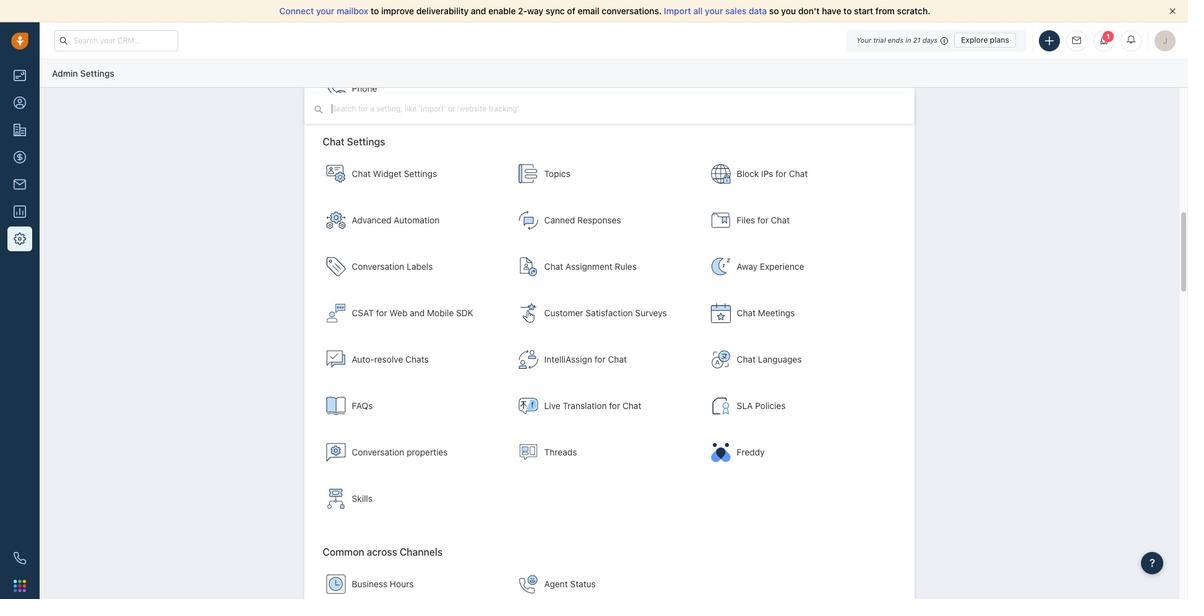 Task type: describe. For each thing, give the bounding box(es) containing it.
canned responses link
[[512, 199, 700, 242]]

conversation properties link
[[320, 431, 507, 474]]

chat meetings link
[[705, 292, 892, 335]]

data
[[749, 6, 767, 16]]

away experience
[[737, 261, 804, 272]]

close image
[[1170, 8, 1176, 14]]

surveys
[[635, 308, 667, 318]]

automate chat workflows and improve agent productivity image
[[326, 211, 346, 230]]

chat right book meetings while you chat by integrating with google calendar "image"
[[737, 308, 756, 318]]

sla policies link
[[705, 384, 892, 428]]

channels
[[400, 547, 443, 558]]

your
[[857, 36, 871, 44]]

1 your from the left
[[316, 6, 334, 16]]

agent
[[544, 579, 568, 589]]

ips
[[761, 168, 773, 179]]

2 vertical spatial settings
[[404, 168, 437, 179]]

phone link
[[320, 67, 507, 110]]

csat
[[352, 308, 374, 318]]

settings for admin settings
[[80, 68, 114, 78]]

agent status link
[[512, 563, 700, 599]]

responses
[[577, 215, 621, 225]]

set your widget's name, manage response expectations, and more image
[[326, 164, 346, 184]]

automatically close idle chats to focus on active chats image
[[326, 350, 346, 370]]

don't
[[798, 6, 820, 16]]

skills
[[352, 493, 373, 504]]

translation
[[563, 401, 607, 411]]

resolve
[[374, 354, 403, 365]]

for inside block ips for chat link
[[776, 168, 787, 179]]

email
[[578, 6, 600, 16]]

skills link
[[320, 477, 507, 521]]

trial
[[873, 36, 886, 44]]

across
[[367, 547, 397, 558]]

topics
[[544, 168, 570, 179]]

freddy link
[[705, 431, 892, 474]]

live translation for chat
[[544, 401, 641, 411]]

files
[[737, 215, 755, 225]]

days
[[923, 36, 938, 44]]

route and prioritize conversations automatically based on agents' skills image
[[326, 489, 346, 509]]

all
[[693, 6, 703, 16]]

block ips for chat
[[737, 168, 808, 179]]

view conversations in your language, reply to contacts in theirs image
[[518, 396, 538, 416]]

status
[[570, 579, 596, 589]]

threads
[[544, 447, 577, 457]]

canned
[[544, 215, 575, 225]]

from
[[876, 6, 895, 16]]

send quick surveys and get instant csat ratings from customers image
[[326, 303, 346, 323]]

1 link
[[1094, 30, 1115, 51]]

chat meetings
[[737, 308, 795, 318]]

common
[[323, 547, 364, 558]]

web
[[390, 308, 408, 318]]

enable calling through a telephony provider. image
[[326, 79, 346, 99]]

start
[[854, 6, 873, 16]]

csat for web and mobile sdk link
[[320, 292, 507, 335]]

initiate discussions from conversations and tasks with agents or collaborators image
[[518, 443, 538, 462]]

and inside csat for web and mobile sdk link
[[410, 308, 425, 318]]

chat assignment rules link
[[512, 245, 700, 289]]

conversation properties
[[352, 447, 448, 457]]

freshworks switcher image
[[14, 580, 26, 592]]

chat settings
[[323, 136, 385, 148]]

enable
[[488, 6, 516, 16]]

21
[[913, 36, 921, 44]]

away
[[737, 261, 758, 272]]

languages
[[758, 354, 802, 365]]

chat with visitors in 35+ languages; create faqs and topics too image
[[711, 350, 731, 370]]

admin settings
[[52, 68, 114, 78]]

conversations.
[[602, 6, 662, 16]]

sales
[[725, 6, 747, 16]]

widget
[[373, 168, 402, 179]]

2 to from the left
[[844, 6, 852, 16]]

conversation labels
[[352, 261, 433, 272]]

labels
[[407, 261, 433, 272]]

files for chat link
[[705, 199, 892, 242]]

create support articles that answer frequently asked questions in detail image
[[326, 396, 346, 416]]

Search for a setting, like 'import' or 'website tracking' text field
[[330, 103, 567, 115]]

your trial ends in 21 days
[[857, 36, 938, 44]]

business hours link
[[320, 563, 507, 599]]

conversation for conversation labels
[[352, 261, 404, 272]]

store useful files that you can quickly share over chat image
[[711, 211, 731, 230]]

chat right auto-assign chats to groups based on preset rules, events, filters, keywords icon in the top of the page
[[544, 261, 563, 272]]

auto-assign chats to groups based on preset rules, events, filters, keywords image
[[518, 257, 538, 277]]

chat up set your widget's name, manage response expectations, and more "image"
[[323, 136, 345, 148]]

chat widget settings
[[352, 168, 437, 179]]

scratch.
[[897, 6, 931, 16]]

advanced
[[352, 215, 391, 225]]

faqs
[[352, 401, 373, 411]]

properties
[[407, 447, 448, 457]]

streamline conversations using topics and route chats to the right groups image
[[518, 164, 538, 184]]

deliverability
[[416, 6, 469, 16]]

add labels to categorize and keep track of conversations image
[[326, 257, 346, 277]]

csat for web and mobile sdk
[[352, 308, 473, 318]]

plans
[[990, 35, 1009, 45]]

away experience link
[[705, 245, 892, 289]]

customer satisfaction surveys
[[544, 308, 667, 318]]

agent status
[[544, 579, 596, 589]]

of
[[567, 6, 575, 16]]

business hours
[[352, 579, 414, 589]]

intelliassign for chat link
[[512, 338, 700, 381]]

intelliassign
[[544, 354, 592, 365]]

2 your from the left
[[705, 6, 723, 16]]

sla
[[737, 401, 753, 411]]



Task type: vqa. For each thing, say whether or not it's contained in the screenshot.
BULK EMAILS SCHEDULED link
no



Task type: locate. For each thing, give the bounding box(es) containing it.
so
[[769, 6, 779, 16]]

connect your mailbox link
[[279, 6, 371, 16]]

and
[[471, 6, 486, 16], [410, 308, 425, 318]]

have
[[822, 6, 841, 16]]

hours
[[390, 579, 414, 589]]

Search your CRM... text field
[[54, 30, 178, 51]]

1 vertical spatial conversation
[[352, 447, 404, 457]]

for left web
[[376, 308, 387, 318]]

canned responses
[[544, 215, 621, 225]]

auto-resolve chats link
[[320, 338, 507, 381]]

live translation for chat link
[[512, 384, 700, 428]]

collect csat surveys on whatsapp, instagram dm, and email image
[[518, 303, 538, 323]]

to left the start
[[844, 6, 852, 16]]

sdk
[[456, 308, 473, 318]]

0 horizontal spatial to
[[371, 6, 379, 16]]

chat right translation
[[623, 401, 641, 411]]

1
[[1106, 32, 1110, 40]]

and right web
[[410, 308, 425, 318]]

chat right set your widget's name, manage response expectations, and more "image"
[[352, 168, 371, 179]]

send email image
[[1072, 37, 1081, 45]]

for for intelliassign for chat
[[595, 354, 606, 365]]

advanced automation link
[[320, 199, 507, 242]]

chat inside 'link'
[[608, 354, 627, 365]]

chat inside "link"
[[623, 401, 641, 411]]

1 horizontal spatial and
[[471, 6, 486, 16]]

common across channels
[[323, 547, 443, 558]]

chats
[[405, 354, 429, 365]]

denotes whether your agents are available on different communication channels image
[[518, 574, 538, 594]]

chat
[[323, 136, 345, 148], [352, 168, 371, 179], [789, 168, 808, 179], [771, 215, 790, 225], [544, 261, 563, 272], [737, 308, 756, 318], [608, 354, 627, 365], [737, 354, 756, 365], [623, 401, 641, 411]]

sync
[[546, 6, 565, 16]]

mailbox
[[337, 6, 368, 16]]

settings right admin
[[80, 68, 114, 78]]

manage properties to categorize and keep track of your conversations image
[[326, 443, 346, 462]]

for inside the live translation for chat "link"
[[609, 401, 620, 411]]

0 horizontal spatial your
[[316, 6, 334, 16]]

conversation for conversation properties
[[352, 447, 404, 457]]

settings right widget
[[404, 168, 437, 179]]

your right all
[[705, 6, 723, 16]]

for for files for chat
[[758, 215, 769, 225]]

2 horizontal spatial settings
[[404, 168, 437, 179]]

experience
[[760, 261, 804, 272]]

ai engine to assist agents and admins to solve complex problems image
[[711, 443, 731, 462]]

1 horizontal spatial to
[[844, 6, 852, 16]]

chat right ips
[[789, 168, 808, 179]]

for right ips
[[776, 168, 787, 179]]

chat languages
[[737, 354, 802, 365]]

auto-resolve chats
[[352, 354, 429, 365]]

advanced automation
[[352, 215, 440, 225]]

0 horizontal spatial settings
[[80, 68, 114, 78]]

2 conversation from the top
[[352, 447, 404, 457]]

1 vertical spatial settings
[[347, 136, 385, 148]]

auto-
[[352, 354, 374, 365]]

conversation left labels
[[352, 261, 404, 272]]

policies
[[755, 401, 786, 411]]

for right files
[[758, 215, 769, 225]]

for inside the intelliassign for chat 'link'
[[595, 354, 606, 365]]

satisfaction
[[586, 308, 633, 318]]

for inside files for chat link
[[758, 215, 769, 225]]

book meetings while you chat by integrating with google calendar image
[[711, 303, 731, 323]]

connect
[[279, 6, 314, 16]]

pre-create responses to respond faster to customers image
[[518, 211, 538, 230]]

explore plans link
[[954, 33, 1016, 48]]

conversation labels link
[[320, 245, 507, 289]]

customer
[[544, 308, 583, 318]]

assign chats the smart way, based on user's skill level and workload image
[[518, 350, 538, 370]]

filter out fraud ips so you can chat with real customers image
[[711, 164, 731, 184]]

1 vertical spatial and
[[410, 308, 425, 318]]

for for csat for web and mobile sdk
[[376, 308, 387, 318]]

business
[[352, 579, 387, 589]]

for inside csat for web and mobile sdk link
[[376, 308, 387, 318]]

files for chat
[[737, 215, 790, 225]]

block ips for chat link
[[705, 152, 892, 196]]

conversation right manage properties to categorize and keep track of your conversations image
[[352, 447, 404, 457]]

freddy
[[737, 447, 765, 457]]

2-
[[518, 6, 527, 16]]

for
[[776, 168, 787, 179], [758, 215, 769, 225], [376, 308, 387, 318], [595, 354, 606, 365], [609, 401, 620, 411]]

conversation inside conversation properties link
[[352, 447, 404, 457]]

rules
[[615, 261, 637, 272]]

settings for chat settings
[[347, 136, 385, 148]]

settings up widget
[[347, 136, 385, 148]]

improve
[[381, 6, 414, 16]]

threads link
[[512, 431, 700, 474]]

in
[[906, 36, 911, 44]]

chat languages link
[[705, 338, 892, 381]]

topics link
[[512, 152, 700, 196]]

0 vertical spatial conversation
[[352, 261, 404, 272]]

faqs link
[[320, 384, 507, 428]]

admin
[[52, 68, 78, 78]]

0 horizontal spatial and
[[410, 308, 425, 318]]

0 vertical spatial settings
[[80, 68, 114, 78]]

for right translation
[[609, 401, 620, 411]]

1 conversation from the top
[[352, 261, 404, 272]]

phone element
[[7, 546, 32, 571]]

your left mailbox
[[316, 6, 334, 16]]

and left enable
[[471, 6, 486, 16]]

conversation inside the conversation labels link
[[352, 261, 404, 272]]

0 vertical spatial and
[[471, 6, 486, 16]]

chat down satisfaction
[[608, 354, 627, 365]]

block
[[737, 168, 759, 179]]

you
[[781, 6, 796, 16]]

assignment
[[566, 261, 613, 272]]

way
[[527, 6, 543, 16]]

chat assignment rules
[[544, 261, 637, 272]]

set up targets for agent to ensure timely responses to customers image
[[711, 396, 731, 416]]

chat right chat with visitors in 35+ languages; create faqs and topics too image
[[737, 354, 756, 365]]

sla policies
[[737, 401, 786, 411]]

set responses when contacts ping outside office hours image
[[711, 257, 731, 277]]

1 to from the left
[[371, 6, 379, 16]]

chat widget settings link
[[320, 152, 507, 196]]

1 horizontal spatial your
[[705, 6, 723, 16]]

import all your sales data link
[[664, 6, 769, 16]]

phone image
[[14, 552, 26, 564]]

import
[[664, 6, 691, 16]]

add working hours for different teams across time zones image
[[326, 574, 346, 594]]

for right intelliassign
[[595, 354, 606, 365]]

chat right files
[[771, 215, 790, 225]]

1 horizontal spatial settings
[[347, 136, 385, 148]]

to right mailbox
[[371, 6, 379, 16]]

phone
[[352, 83, 377, 94]]

connect your mailbox to improve deliverability and enable 2-way sync of email conversations. import all your sales data so you don't have to start from scratch.
[[279, 6, 931, 16]]



